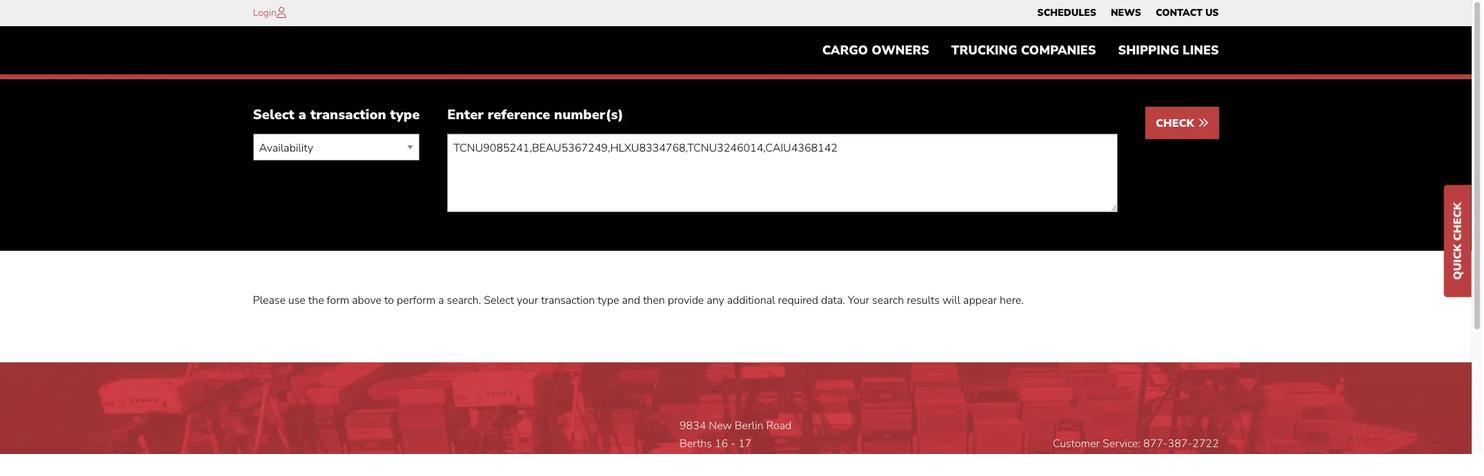 Task type: vqa. For each thing, say whether or not it's contained in the screenshot.
New
yes



Task type: describe. For each thing, give the bounding box(es) containing it.
lines
[[1183, 42, 1219, 59]]

your
[[848, 294, 870, 309]]

please use the form above to perform a search. select your transaction type and then provide any additional required data. your search results will appear here.
[[253, 294, 1024, 309]]

data.
[[822, 294, 846, 309]]

us
[[1206, 6, 1219, 19]]

your
[[517, 294, 539, 309]]

0 horizontal spatial type
[[390, 106, 420, 125]]

news
[[1111, 6, 1142, 19]]

service:
[[1103, 437, 1141, 452]]

here.
[[1000, 294, 1024, 309]]

perform
[[397, 294, 436, 309]]

will
[[943, 294, 961, 309]]

9834 new berlin road berths 16 - 17
[[680, 419, 792, 452]]

trucking companies
[[952, 42, 1097, 59]]

user image
[[277, 7, 286, 18]]

owners
[[872, 42, 930, 59]]

1 horizontal spatial check
[[1451, 202, 1466, 241]]

trucking
[[952, 42, 1018, 59]]

number(s)
[[554, 106, 624, 125]]

check inside button
[[1156, 116, 1198, 131]]

2722
[[1193, 437, 1219, 452]]

login
[[253, 6, 277, 19]]

387-
[[1168, 437, 1193, 452]]

1 vertical spatial transaction
[[541, 294, 595, 309]]

road
[[767, 419, 792, 434]]

results
[[907, 294, 940, 309]]

cargo owners link
[[812, 37, 941, 64]]

877-
[[1144, 437, 1168, 452]]

reference
[[488, 106, 550, 125]]

additional
[[727, 294, 776, 309]]

shipping lines
[[1119, 42, 1219, 59]]

enter
[[448, 106, 484, 125]]

required
[[778, 294, 819, 309]]

16
[[715, 437, 728, 452]]

cargo owners
[[823, 42, 930, 59]]

1 horizontal spatial select
[[484, 294, 514, 309]]

1 vertical spatial a
[[439, 294, 444, 309]]

above
[[352, 294, 382, 309]]

customer service: 877-387-2722
[[1053, 437, 1219, 452]]

enter reference number(s)
[[448, 106, 624, 125]]



Task type: locate. For each thing, give the bounding box(es) containing it.
select
[[253, 106, 295, 125], [484, 294, 514, 309]]

0 horizontal spatial a
[[299, 106, 306, 125]]

17
[[739, 437, 752, 452]]

select a transaction type
[[253, 106, 420, 125]]

9834
[[680, 419, 706, 434]]

use
[[288, 294, 306, 309]]

quick check link
[[1445, 185, 1472, 297]]

any
[[707, 294, 725, 309]]

contact us
[[1156, 6, 1219, 19]]

footer containing 9834 new berlin road
[[0, 363, 1472, 455]]

then
[[643, 294, 665, 309]]

type left enter
[[390, 106, 420, 125]]

shipping lines link
[[1108, 37, 1231, 64]]

angle double right image
[[1198, 118, 1209, 129]]

1 vertical spatial select
[[484, 294, 514, 309]]

appear
[[964, 294, 998, 309]]

provide
[[668, 294, 704, 309]]

companies
[[1021, 42, 1097, 59]]

check button
[[1146, 107, 1219, 140]]

menu bar containing schedules
[[1031, 3, 1227, 23]]

1 vertical spatial check
[[1451, 202, 1466, 241]]

type left and
[[598, 294, 620, 309]]

0 horizontal spatial transaction
[[310, 106, 386, 125]]

schedules
[[1038, 6, 1097, 19]]

berths
[[680, 437, 712, 452]]

footer
[[0, 363, 1472, 455]]

check
[[1156, 116, 1198, 131], [1451, 202, 1466, 241]]

menu bar up 'shipping'
[[1031, 3, 1227, 23]]

1 horizontal spatial type
[[598, 294, 620, 309]]

0 vertical spatial select
[[253, 106, 295, 125]]

contact
[[1156, 6, 1203, 19]]

shipping
[[1119, 42, 1180, 59]]

the
[[308, 294, 324, 309]]

please
[[253, 294, 286, 309]]

login link
[[253, 6, 277, 19]]

to
[[384, 294, 394, 309]]

berlin
[[735, 419, 764, 434]]

1 vertical spatial type
[[598, 294, 620, 309]]

quick
[[1451, 244, 1466, 280]]

menu bar down schedules link
[[812, 37, 1231, 64]]

0 vertical spatial type
[[390, 106, 420, 125]]

news link
[[1111, 3, 1142, 23]]

contact us link
[[1156, 3, 1219, 23]]

cargo
[[823, 42, 869, 59]]

-
[[731, 437, 736, 452]]

search
[[873, 294, 904, 309]]

Enter reference number(s) text field
[[448, 134, 1118, 213]]

transaction
[[310, 106, 386, 125], [541, 294, 595, 309]]

type
[[390, 106, 420, 125], [598, 294, 620, 309]]

0 vertical spatial a
[[299, 106, 306, 125]]

schedules link
[[1038, 3, 1097, 23]]

1 vertical spatial menu bar
[[812, 37, 1231, 64]]

1 horizontal spatial transaction
[[541, 294, 595, 309]]

and
[[622, 294, 641, 309]]

0 vertical spatial check
[[1156, 116, 1198, 131]]

trucking companies link
[[941, 37, 1108, 64]]

0 vertical spatial menu bar
[[1031, 3, 1227, 23]]

quick check
[[1451, 202, 1466, 280]]

new
[[709, 419, 732, 434]]

menu bar
[[1031, 3, 1227, 23], [812, 37, 1231, 64]]

0 horizontal spatial select
[[253, 106, 295, 125]]

menu bar containing cargo owners
[[812, 37, 1231, 64]]

1 horizontal spatial a
[[439, 294, 444, 309]]

search.
[[447, 294, 481, 309]]

form
[[327, 294, 349, 309]]

customer
[[1053, 437, 1100, 452]]

0 vertical spatial transaction
[[310, 106, 386, 125]]

a
[[299, 106, 306, 125], [439, 294, 444, 309]]

0 horizontal spatial check
[[1156, 116, 1198, 131]]



